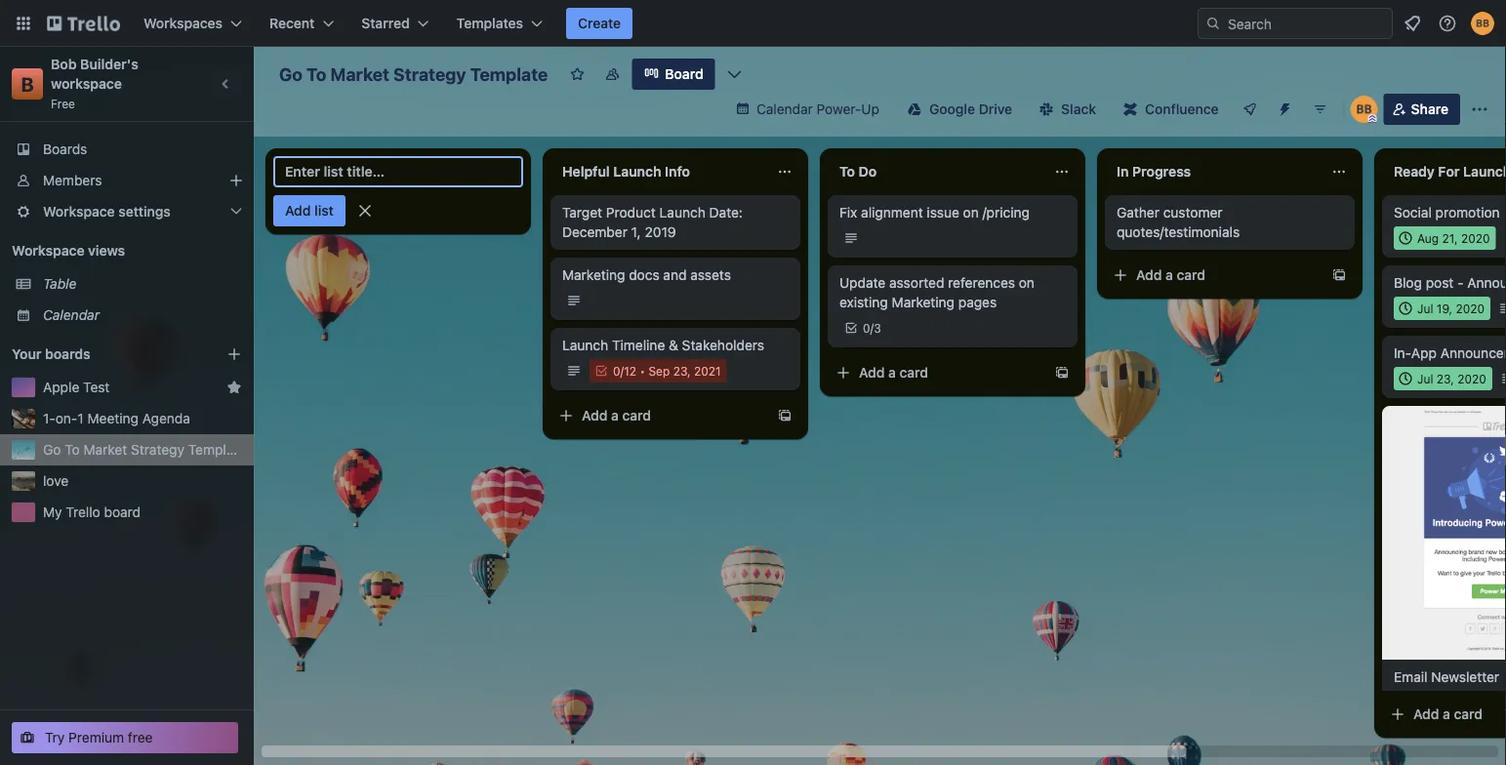 Task type: describe. For each thing, give the bounding box(es) containing it.
/pricing
[[983, 205, 1030, 221]]

workspaces button
[[132, 8, 254, 39]]

workspace for workspace views
[[12, 243, 84, 259]]

apple test
[[43, 379, 110, 395]]

Jul 19, 2020 checkbox
[[1394, 297, 1491, 320]]

calendar for calendar
[[43, 307, 100, 323]]

0 for 0 / 3
[[863, 321, 870, 335]]

3
[[874, 321, 881, 335]]

2 vertical spatial to
[[65, 442, 80, 458]]

1-on-1 meeting agenda
[[43, 410, 190, 427]]

jul for app
[[1417, 372, 1433, 386]]

customize views image
[[725, 64, 744, 84]]

Helpful Launch Info text field
[[551, 156, 765, 187]]

helpful
[[562, 164, 610, 180]]

search image
[[1206, 16, 1221, 31]]

social promotion link
[[1394, 203, 1506, 223]]

google drive icon image
[[908, 102, 921, 116]]

on for issue
[[963, 205, 979, 221]]

free
[[51, 97, 75, 110]]

go to market strategy template inside text box
[[279, 63, 548, 84]]

jul 23, 2020
[[1417, 372, 1486, 386]]

try premium free
[[45, 730, 153, 746]]

board link
[[632, 59, 715, 90]]

stakeholders
[[682, 337, 764, 353]]

fix
[[839, 205, 857, 221]]

my
[[43, 504, 62, 520]]

add a card button for do
[[828, 357, 1046, 389]]

1 vertical spatial bob builder (bobbuilder40) image
[[1351, 96, 1378, 123]]

create button
[[566, 8, 633, 39]]

google drive button
[[896, 94, 1024, 125]]

a for do
[[888, 365, 896, 381]]

12
[[624, 364, 636, 378]]

marketing docs and assets
[[562, 267, 731, 283]]

Aug 21, 2020 checkbox
[[1394, 226, 1496, 250]]

board
[[104, 504, 141, 520]]

1 vertical spatial to
[[839, 164, 855, 180]]

your boards
[[12, 346, 90, 362]]

a for progress
[[1166, 267, 1173, 283]]

apple test link
[[43, 378, 219, 397]]

1 horizontal spatial bob builder (bobbuilder40) image
[[1471, 12, 1494, 35]]

Ready For Launch text field
[[1382, 156, 1506, 187]]

aug
[[1417, 231, 1439, 245]]

calendar power-up
[[756, 101, 879, 117]]

up
[[861, 101, 879, 117]]

a down the email newsletter 'link'
[[1443, 706, 1450, 722]]

board
[[665, 66, 703, 82]]

workspace navigation collapse icon image
[[213, 70, 240, 98]]

agenda
[[142, 410, 190, 427]]

email newsletter link
[[1394, 668, 1506, 687]]

templates
[[457, 15, 523, 31]]

jul 19, 2020
[[1417, 302, 1485, 315]]

power ups image
[[1242, 102, 1258, 117]]

date:
[[709, 205, 743, 221]]

december
[[562, 224, 628, 240]]

workspace settings
[[43, 204, 171, 220]]

-
[[1457, 275, 1464, 291]]

my trello board
[[43, 504, 141, 520]]

apple
[[43, 379, 79, 395]]

Board name text field
[[269, 59, 558, 90]]

your boards with 5 items element
[[12, 343, 197, 366]]

card for launch
[[622, 408, 651, 424]]

add a card for progress
[[1136, 267, 1206, 283]]

add for in progress
[[1136, 267, 1162, 283]]

boards
[[45, 346, 90, 362]]

settings
[[118, 204, 171, 220]]

ready for launch
[[1394, 164, 1506, 180]]

drive
[[979, 101, 1012, 117]]

test
[[83, 379, 110, 395]]

market inside text box
[[331, 63, 389, 84]]

bob builder's workspace link
[[51, 56, 142, 92]]

on-
[[55, 410, 77, 427]]

add a card button for progress
[[1105, 260, 1324, 291]]

blog post - annou link
[[1394, 273, 1506, 293]]

1 vertical spatial template
[[188, 442, 246, 458]]

go inside text box
[[279, 63, 303, 84]]

workspace for workspace settings
[[43, 204, 115, 220]]

love
[[43, 473, 69, 489]]

cancel list editing image
[[355, 201, 375, 221]]

add list
[[285, 203, 334, 219]]

add board image
[[226, 347, 242, 362]]

0 vertical spatial marketing
[[562, 267, 625, 283]]

blog post - annou
[[1394, 275, 1506, 291]]

Enter list title… text field
[[273, 156, 523, 187]]

show menu image
[[1470, 100, 1490, 119]]

progress
[[1132, 164, 1191, 180]]

workspaces
[[143, 15, 223, 31]]

pages
[[958, 294, 997, 310]]

social promotion
[[1394, 205, 1500, 221]]

to do
[[839, 164, 877, 180]]

go to market strategy template link
[[43, 440, 246, 460]]

assets
[[690, 267, 731, 283]]

automation image
[[1270, 94, 1297, 121]]

this member is an admin of this board. image
[[1368, 114, 1377, 123]]

&
[[669, 337, 678, 353]]

1-on-1 meeting agenda link
[[43, 409, 242, 429]]

strategy inside text box
[[393, 63, 466, 84]]

aug 21, 2020
[[1417, 231, 1490, 245]]

launch inside target product launch date: december 1, 2019
[[660, 205, 706, 221]]

add a card for launch
[[582, 408, 651, 424]]

recent
[[269, 15, 315, 31]]

bob builder's workspace free
[[51, 56, 142, 110]]

To Do text field
[[828, 156, 1043, 187]]

boards link
[[0, 134, 254, 165]]

confluence icon image
[[1124, 102, 1137, 116]]

on for references
[[1019, 275, 1035, 291]]

calendar link
[[43, 306, 242, 325]]

create from template… image for in progress
[[1331, 267, 1347, 283]]

add for helpful launch info
[[582, 408, 608, 424]]

2020 for app
[[1458, 372, 1486, 386]]

add a card for do
[[859, 365, 928, 381]]

template inside text box
[[470, 63, 548, 84]]

members link
[[0, 165, 254, 196]]

1 horizontal spatial to
[[307, 63, 326, 84]]

confluence button
[[1112, 94, 1231, 125]]

23, inside option
[[1437, 372, 1454, 386]]

target product launch date: december 1, 2019
[[562, 205, 743, 240]]

helpful launch info
[[562, 164, 690, 180]]

calendar for calendar power-up
[[756, 101, 813, 117]]

fix alignment issue on /pricing
[[839, 205, 1030, 221]]

gather customer quotes/testimonials link
[[1117, 203, 1343, 242]]

create
[[578, 15, 621, 31]]

quotes/testimonials
[[1117, 224, 1240, 240]]

star or unstar board image
[[570, 66, 585, 82]]



Task type: vqa. For each thing, say whether or not it's contained in the screenshot.
In Progress Add
yes



Task type: locate. For each thing, give the bounding box(es) containing it.
workspace inside popup button
[[43, 204, 115, 220]]

launch left the timeline
[[562, 337, 608, 353]]

calendar left power-
[[756, 101, 813, 117]]

0 vertical spatial 0
[[863, 321, 870, 335]]

1 horizontal spatial /
[[870, 321, 874, 335]]

add a card down the quotes/testimonials in the right top of the page
[[1136, 267, 1206, 283]]

b
[[21, 72, 34, 95]]

update
[[839, 275, 886, 291]]

app
[[1411, 345, 1437, 361]]

share button
[[1384, 94, 1460, 125]]

1 vertical spatial go
[[43, 442, 61, 458]]

1 horizontal spatial 23,
[[1437, 372, 1454, 386]]

0 horizontal spatial 23,
[[673, 364, 691, 378]]

card down update assorted references on existing marketing pages
[[900, 365, 928, 381]]

0 vertical spatial go to market strategy template
[[279, 63, 548, 84]]

In Progress text field
[[1105, 156, 1320, 187]]

list
[[314, 203, 334, 219]]

add a card button down 'email newsletter'
[[1382, 699, 1506, 730]]

trello
[[66, 504, 100, 520]]

recent button
[[258, 8, 346, 39]]

strategy
[[393, 63, 466, 84], [131, 442, 184, 458]]

power-
[[817, 101, 861, 117]]

0 horizontal spatial market
[[83, 442, 127, 458]]

jul for post
[[1417, 302, 1433, 315]]

template down agenda
[[188, 442, 246, 458]]

1 horizontal spatial market
[[331, 63, 389, 84]]

table link
[[43, 274, 242, 294]]

starred icon image
[[226, 380, 242, 395]]

1 horizontal spatial 0
[[863, 321, 870, 335]]

go down 1-
[[43, 442, 61, 458]]

add a card button down sep
[[551, 400, 769, 431]]

0 vertical spatial on
[[963, 205, 979, 221]]

1 horizontal spatial calendar
[[756, 101, 813, 117]]

1-
[[43, 410, 55, 427]]

0 vertical spatial jul
[[1417, 302, 1433, 315]]

1 vertical spatial market
[[83, 442, 127, 458]]

•
[[640, 364, 645, 378]]

target product launch date: december 1, 2019 link
[[562, 203, 789, 242]]

launch timeline & stakeholders link
[[562, 336, 789, 355]]

to left do
[[839, 164, 855, 180]]

jul left 19,
[[1417, 302, 1433, 315]]

card
[[1177, 267, 1206, 283], [900, 365, 928, 381], [622, 408, 651, 424], [1454, 706, 1483, 722]]

jul down the app at the top of page
[[1417, 372, 1433, 386]]

add
[[285, 203, 311, 219], [1136, 267, 1162, 283], [859, 365, 885, 381], [582, 408, 608, 424], [1413, 706, 1439, 722]]

go to market strategy template down 1-on-1 meeting agenda link
[[43, 442, 246, 458]]

0 vertical spatial create from template… image
[[1331, 267, 1347, 283]]

marketing docs and assets link
[[562, 266, 789, 285]]

0 vertical spatial market
[[331, 63, 389, 84]]

a down update assorted references on existing marketing pages
[[888, 365, 896, 381]]

strategy down starred popup button
[[393, 63, 466, 84]]

2020 right 21,
[[1461, 231, 1490, 245]]

launch inside text box
[[613, 164, 661, 180]]

try
[[45, 730, 65, 746]]

launch up 2019
[[660, 205, 706, 221]]

0 horizontal spatial 0
[[613, 364, 620, 378]]

in progress
[[1117, 164, 1191, 180]]

to down 'recent' dropdown button
[[307, 63, 326, 84]]

0 vertical spatial 2020
[[1461, 231, 1490, 245]]

free
[[128, 730, 153, 746]]

ready
[[1394, 164, 1435, 180]]

1 horizontal spatial marketing
[[892, 294, 955, 310]]

0 vertical spatial to
[[307, 63, 326, 84]]

create from template… image
[[1331, 267, 1347, 283], [777, 408, 793, 424]]

0 horizontal spatial template
[[188, 442, 246, 458]]

0 vertical spatial calendar
[[756, 101, 813, 117]]

docs
[[629, 267, 660, 283]]

/ down existing
[[870, 321, 874, 335]]

add a card button down 3
[[828, 357, 1046, 389]]

workspace
[[51, 76, 122, 92]]

19,
[[1437, 302, 1453, 315]]

builder's
[[80, 56, 138, 72]]

1 horizontal spatial go to market strategy template
[[279, 63, 548, 84]]

0 vertical spatial bob builder (bobbuilder40) image
[[1471, 12, 1494, 35]]

calendar power-up link
[[723, 94, 891, 125]]

on right references
[[1019, 275, 1035, 291]]

2 vertical spatial 2020
[[1458, 372, 1486, 386]]

Jul 23, 2020 checkbox
[[1394, 367, 1492, 390]]

/ for 3
[[870, 321, 874, 335]]

slack icon image
[[1040, 102, 1053, 116]]

2020 down announcem
[[1458, 372, 1486, 386]]

on inside update assorted references on existing marketing pages
[[1019, 275, 1035, 291]]

0 left 3
[[863, 321, 870, 335]]

2 horizontal spatial to
[[839, 164, 855, 180]]

template
[[470, 63, 548, 84], [188, 442, 246, 458]]

0 vertical spatial template
[[470, 63, 548, 84]]

a down "0 / 12 • sep 23, 2021"
[[611, 408, 619, 424]]

target
[[562, 205, 602, 221]]

0 horizontal spatial calendar
[[43, 307, 100, 323]]

love link
[[43, 471, 242, 491]]

add a card down the email newsletter 'link'
[[1413, 706, 1483, 722]]

slack
[[1061, 101, 1096, 117]]

0 horizontal spatial go
[[43, 442, 61, 458]]

promotion
[[1436, 205, 1500, 221]]

to down the on-
[[65, 442, 80, 458]]

23, down in-app announcem link
[[1437, 372, 1454, 386]]

0 horizontal spatial /
[[620, 364, 624, 378]]

product
[[606, 205, 656, 221]]

gather
[[1117, 205, 1160, 221]]

2020 for post
[[1456, 302, 1485, 315]]

2020 for promotion
[[1461, 231, 1490, 245]]

2021
[[694, 364, 721, 378]]

1 vertical spatial jul
[[1417, 372, 1433, 386]]

open information menu image
[[1438, 14, 1457, 33]]

strategy down agenda
[[131, 442, 184, 458]]

slack button
[[1028, 94, 1108, 125]]

1 vertical spatial go to market strategy template
[[43, 442, 246, 458]]

0 horizontal spatial marketing
[[562, 267, 625, 283]]

1 vertical spatial 0
[[613, 364, 620, 378]]

workspace settings button
[[0, 196, 254, 227]]

blog
[[1394, 275, 1422, 291]]

market
[[331, 63, 389, 84], [83, 442, 127, 458]]

back to home image
[[47, 8, 120, 39]]

create from template… image
[[1054, 365, 1070, 381]]

your
[[12, 346, 41, 362]]

0 / 3
[[863, 321, 881, 335]]

a for launch
[[611, 408, 619, 424]]

in-app announcem
[[1394, 345, 1506, 361]]

references
[[948, 275, 1015, 291]]

launch timeline & stakeholders
[[562, 337, 764, 353]]

0 for 0 / 12 • sep 23, 2021
[[613, 364, 620, 378]]

2020 right 19,
[[1456, 302, 1485, 315]]

card down newsletter
[[1454, 706, 1483, 722]]

market down meeting
[[83, 442, 127, 458]]

1 vertical spatial calendar
[[43, 307, 100, 323]]

calendar
[[756, 101, 813, 117], [43, 307, 100, 323]]

0 notifications image
[[1401, 12, 1424, 35]]

primary element
[[0, 0, 1506, 47]]

2 jul from the top
[[1417, 372, 1433, 386]]

premium
[[69, 730, 124, 746]]

marketing down december
[[562, 267, 625, 283]]

templates button
[[445, 8, 554, 39]]

launch
[[613, 164, 661, 180], [1463, 164, 1506, 180], [660, 205, 706, 221], [562, 337, 608, 353]]

0 horizontal spatial bob builder (bobbuilder40) image
[[1351, 96, 1378, 123]]

1 vertical spatial 2020
[[1456, 302, 1485, 315]]

1 vertical spatial /
[[620, 364, 624, 378]]

to
[[307, 63, 326, 84], [839, 164, 855, 180], [65, 442, 80, 458]]

add a card button for launch
[[551, 400, 769, 431]]

0 vertical spatial strategy
[[393, 63, 466, 84]]

assorted
[[889, 275, 944, 291]]

try premium free button
[[12, 722, 238, 754]]

launch right for
[[1463, 164, 1506, 180]]

1 horizontal spatial on
[[1019, 275, 1035, 291]]

workspace down members
[[43, 204, 115, 220]]

launch left info
[[613, 164, 661, 180]]

add a card down 3
[[859, 365, 928, 381]]

0 left 12
[[613, 364, 620, 378]]

table
[[43, 276, 77, 292]]

workspace visible image
[[605, 66, 620, 82]]

0 / 12 • sep 23, 2021
[[613, 364, 721, 378]]

/
[[870, 321, 874, 335], [620, 364, 624, 378]]

1 vertical spatial marketing
[[892, 294, 955, 310]]

starred button
[[350, 8, 441, 39]]

newsletter
[[1431, 669, 1499, 685]]

/ for 12
[[620, 364, 624, 378]]

calendar down table
[[43, 307, 100, 323]]

1 vertical spatial strategy
[[131, 442, 184, 458]]

views
[[88, 243, 125, 259]]

gather customer quotes/testimonials
[[1117, 205, 1240, 240]]

Search field
[[1221, 9, 1392, 38]]

0 horizontal spatial to
[[65, 442, 80, 458]]

card down the •
[[622, 408, 651, 424]]

timeline
[[612, 337, 665, 353]]

email newsletter
[[1394, 669, 1499, 685]]

announcem
[[1441, 345, 1506, 361]]

1 vertical spatial on
[[1019, 275, 1035, 291]]

workspace up table
[[12, 243, 84, 259]]

email
[[1394, 669, 1428, 685]]

23, right sep
[[673, 364, 691, 378]]

bob builder (bobbuilder40) image right open information menu icon
[[1471, 12, 1494, 35]]

0 vertical spatial go
[[279, 63, 303, 84]]

launch inside text field
[[1463, 164, 1506, 180]]

create from template… image for helpful launch info
[[777, 408, 793, 424]]

add for to do
[[859, 365, 885, 381]]

1 horizontal spatial strategy
[[393, 63, 466, 84]]

calendar inside calendar link
[[43, 307, 100, 323]]

1 horizontal spatial template
[[470, 63, 548, 84]]

issue
[[927, 205, 959, 221]]

existing
[[839, 294, 888, 310]]

21,
[[1442, 231, 1458, 245]]

post
[[1426, 275, 1454, 291]]

go to market strategy template down starred popup button
[[279, 63, 548, 84]]

meeting
[[87, 410, 139, 427]]

add a card
[[1136, 267, 1206, 283], [859, 365, 928, 381], [582, 408, 651, 424], [1413, 706, 1483, 722]]

template down templates dropdown button
[[470, 63, 548, 84]]

a down the quotes/testimonials in the right top of the page
[[1166, 267, 1173, 283]]

add a card down 12
[[582, 408, 651, 424]]

0 vertical spatial /
[[870, 321, 874, 335]]

/ left the •
[[620, 364, 624, 378]]

on right issue
[[963, 205, 979, 221]]

add a card button down 'gather customer quotes/testimonials' "link"
[[1105, 260, 1324, 291]]

switch to… image
[[14, 14, 33, 33]]

marketing
[[562, 267, 625, 283], [892, 294, 955, 310]]

calendar inside the calendar power-up link
[[756, 101, 813, 117]]

market down starred
[[331, 63, 389, 84]]

update assorted references on existing marketing pages link
[[839, 273, 1066, 312]]

1 vertical spatial create from template… image
[[777, 408, 793, 424]]

confluence
[[1145, 101, 1219, 117]]

go down recent
[[279, 63, 303, 84]]

bob
[[51, 56, 77, 72]]

1 jul from the top
[[1417, 302, 1433, 315]]

bob builder (bobbuilder40) image left share button
[[1351, 96, 1378, 123]]

1 horizontal spatial go
[[279, 63, 303, 84]]

social
[[1394, 205, 1432, 221]]

0 horizontal spatial go to market strategy template
[[43, 442, 246, 458]]

1 horizontal spatial create from template… image
[[1331, 267, 1347, 283]]

card for progress
[[1177, 267, 1206, 283]]

2019
[[645, 224, 676, 240]]

on
[[963, 205, 979, 221], [1019, 275, 1035, 291]]

1 vertical spatial workspace
[[12, 243, 84, 259]]

0 horizontal spatial create from template… image
[[777, 408, 793, 424]]

card for do
[[900, 365, 928, 381]]

workspace views
[[12, 243, 125, 259]]

marketing inside update assorted references on existing marketing pages
[[892, 294, 955, 310]]

marketing down assorted
[[892, 294, 955, 310]]

card down the quotes/testimonials in the right top of the page
[[1177, 267, 1206, 283]]

starred
[[361, 15, 410, 31]]

fix alignment issue on /pricing link
[[839, 203, 1066, 223]]

annou
[[1467, 275, 1506, 291]]

0 horizontal spatial on
[[963, 205, 979, 221]]

add a card button
[[1105, 260, 1324, 291], [828, 357, 1046, 389], [551, 400, 769, 431], [1382, 699, 1506, 730]]

0 horizontal spatial strategy
[[131, 442, 184, 458]]

sep
[[649, 364, 670, 378]]

bob builder (bobbuilder40) image
[[1471, 12, 1494, 35], [1351, 96, 1378, 123]]

0 vertical spatial workspace
[[43, 204, 115, 220]]

add inside button
[[285, 203, 311, 219]]



